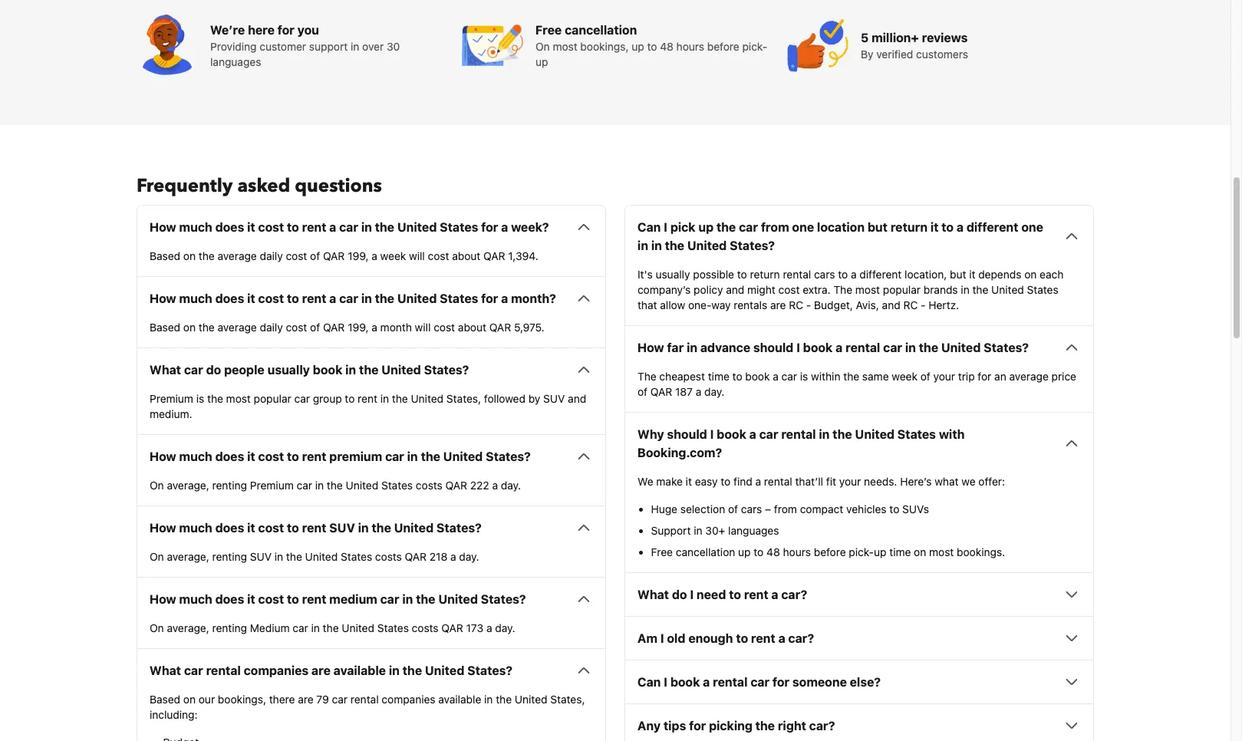 Task type: locate. For each thing, give the bounding box(es) containing it.
1 horizontal spatial and
[[726, 283, 745, 297]]

how for how much does it cost to rent medium car in the united states?
[[150, 593, 176, 607]]

million+
[[872, 31, 920, 45]]

price
[[1052, 370, 1077, 383]]

right
[[778, 720, 807, 733]]

0 horizontal spatial and
[[568, 393, 587, 406]]

free for free cancellation up to 48 hours before pick-up time on most bookings.
[[651, 546, 673, 559]]

1 - from the left
[[807, 299, 812, 312]]

0 vertical spatial different
[[967, 221, 1019, 234]]

0 horizontal spatial your
[[840, 475, 862, 488]]

average for how much does it cost to rent a car in the united states for a week?
[[218, 250, 257, 263]]

frequently
[[137, 174, 233, 199]]

how inside how much does it cost to rent premium car in the united states? dropdown button
[[150, 450, 176, 464]]

1 vertical spatial do
[[672, 588, 688, 602]]

does inside dropdown button
[[215, 292, 244, 306]]

2 renting from the top
[[212, 551, 247, 564]]

1 horizontal spatial return
[[891, 221, 928, 234]]

it inside dropdown button
[[247, 292, 255, 306]]

in inside what car rental companies are available in the united states? dropdown button
[[389, 664, 400, 678]]

1 vertical spatial languages
[[729, 525, 780, 538]]

how for how much does it cost to rent suv in the united states?
[[150, 521, 176, 535]]

return up location,
[[891, 221, 928, 234]]

1 horizontal spatial free
[[651, 546, 673, 559]]

car? for what do i need to rent a car?
[[782, 588, 808, 602]]

cost inside how much does it cost to rent premium car in the united states? dropdown button
[[258, 450, 284, 464]]

1 renting from the top
[[212, 479, 247, 492]]

from up "might"
[[761, 221, 790, 234]]

1 horizontal spatial before
[[814, 546, 846, 559]]

- down 'extra.'
[[807, 299, 812, 312]]

a inside can i pick up the car from one location but return it to a different one in in the united states?
[[957, 221, 964, 234]]

1 horizontal spatial companies
[[382, 693, 436, 707]]

based on the average daily cost of qar 199, a month will cost about qar 5,975.
[[150, 321, 545, 334]]

car? right right
[[810, 720, 836, 733]]

1 qar 199, from the top
[[323, 250, 369, 263]]

companies up there
[[244, 664, 309, 678]]

0 horizontal spatial free
[[536, 23, 562, 37]]

qar 199, down "how much does it cost to rent a car in the united states for a week?"
[[323, 250, 369, 263]]

0 horizontal spatial companies
[[244, 664, 309, 678]]

rental up our
[[206, 664, 241, 678]]

free down support
[[651, 546, 673, 559]]

hours
[[677, 40, 705, 53], [783, 546, 811, 559]]

most inside it's usually possible to return rental cars to a different location, but it depends on each company's policy and might cost extra. the most popular brands in the united states that allow one-way rentals are rc - budget, avis, and rc - hertz.
[[856, 283, 881, 297]]

book down old
[[671, 676, 700, 690]]

from right –
[[775, 503, 798, 516]]

premium inside premium is the most popular car group to rent in the united states, followed by suv and medium.
[[150, 393, 193, 406]]

available up the based on our bookings, there are 79 car rental companies available in the united states, including:
[[334, 664, 386, 678]]

about left qar 5,975.
[[458, 321, 487, 334]]

2 horizontal spatial suv
[[544, 393, 565, 406]]

4 does from the top
[[215, 521, 244, 535]]

states down each
[[1028, 283, 1059, 297]]

costs left qar 222
[[416, 479, 443, 492]]

in
[[351, 40, 360, 53], [361, 221, 372, 234], [638, 239, 649, 253], [652, 239, 662, 253], [961, 283, 970, 297], [361, 292, 372, 306], [687, 341, 698, 355], [906, 341, 917, 355], [346, 363, 356, 377], [381, 393, 389, 406], [819, 428, 830, 442], [407, 450, 418, 464], [315, 479, 324, 492], [358, 521, 369, 535], [694, 525, 703, 538], [275, 551, 283, 564], [403, 593, 413, 607], [311, 622, 320, 635], [389, 664, 400, 678], [485, 693, 493, 707]]

are down "might"
[[771, 299, 786, 312]]

0 horizontal spatial pick-
[[743, 40, 768, 53]]

0 vertical spatial what
[[150, 363, 181, 377]]

average for how much does it cost to rent a car in the united states for a month?
[[218, 321, 257, 334]]

but right location
[[868, 221, 888, 234]]

united inside "dropdown button"
[[398, 221, 437, 234]]

1 vertical spatial can
[[638, 676, 661, 690]]

1 vertical spatial but
[[950, 268, 967, 281]]

different up depends
[[967, 221, 1019, 234]]

on average, renting suv in the united states costs qar 218 a day.
[[150, 551, 480, 564]]

and inside premium is the most popular car group to rent in the united states, followed by suv and medium.
[[568, 393, 587, 406]]

how much does it cost to rent suv in the united states?
[[150, 521, 482, 535]]

1 vertical spatial average
[[218, 321, 257, 334]]

book inside why should i book a car rental in the united states with booking.com?
[[717, 428, 747, 442]]

costs left qar 173
[[412, 622, 439, 635]]

the inside the cheapest time to book a car is within the same week of your trip for an average price of qar 187 a day.
[[844, 370, 860, 383]]

to inside "dropdown button"
[[287, 221, 299, 234]]

0 horizontal spatial usually
[[268, 363, 310, 377]]

medium
[[250, 622, 290, 635]]

car inside can i pick up the car from one location but return it to a different one in in the united states?
[[739, 221, 758, 234]]

0 horizontal spatial different
[[860, 268, 902, 281]]

0 vertical spatial hours
[[677, 40, 705, 53]]

1 vertical spatial popular
[[254, 393, 292, 406]]

available
[[334, 664, 386, 678], [439, 693, 482, 707]]

states down how much does it cost to rent medium car in the united states? dropdown button
[[378, 622, 409, 635]]

0 horizontal spatial time
[[708, 370, 730, 383]]

cars up 'extra.'
[[815, 268, 836, 281]]

united inside why should i book a car rental in the united states with booking.com?
[[856, 428, 895, 442]]

a up the find
[[750, 428, 757, 442]]

4 much from the top
[[179, 521, 212, 535]]

free cancellation up to 48 hours before pick-up time on most bookings.
[[651, 546, 1006, 559]]

cars inside it's usually possible to return rental cars to a different location, but it depends on each company's policy and might cost extra. the most popular brands in the united states that allow one-way rentals are rc - budget, avis, and rc - hertz.
[[815, 268, 836, 281]]

different up avis,
[[860, 268, 902, 281]]

for
[[278, 23, 295, 37], [482, 221, 499, 234], [482, 292, 499, 306], [978, 370, 992, 383], [773, 676, 790, 690], [689, 720, 707, 733]]

does for how much does it cost to rent suv in the united states?
[[215, 521, 244, 535]]

rental up picking
[[713, 676, 748, 690]]

car?
[[782, 588, 808, 602], [789, 632, 815, 646], [810, 720, 836, 733]]

0 vertical spatial car?
[[782, 588, 808, 602]]

2 vertical spatial renting
[[212, 622, 247, 635]]

will right month at the top left
[[415, 321, 431, 334]]

based inside the based on our bookings, there are 79 car rental companies available in the united states, including:
[[150, 693, 180, 707]]

free
[[536, 23, 562, 37], [651, 546, 673, 559]]

bookings, inside free cancellation on most bookings, up to 48 hours before pick- up
[[581, 40, 629, 53]]

on for what car rental companies are available in the united states?
[[183, 693, 196, 707]]

is inside the cheapest time to book a car is within the same week of your trip for an average price of qar 187 a day.
[[801, 370, 809, 383]]

cost inside how much does it cost to rent medium car in the united states? dropdown button
[[258, 593, 284, 607]]

1 horizontal spatial the
[[834, 283, 853, 297]]

1 vertical spatial bookings,
[[218, 693, 266, 707]]

cost up on average, renting premium car in the united states costs qar 222 a day.
[[258, 450, 284, 464]]

rent down what car do people usually book in the united states? dropdown button
[[358, 393, 378, 406]]

rc down 'extra.'
[[789, 299, 804, 312]]

costs for premium
[[416, 479, 443, 492]]

2 vertical spatial car?
[[810, 720, 836, 733]]

1 vertical spatial usually
[[268, 363, 310, 377]]

for left an
[[978, 370, 992, 383]]

0 vertical spatial costs
[[416, 479, 443, 492]]

1 vertical spatial will
[[415, 321, 431, 334]]

30
[[387, 40, 400, 53]]

the up qar 187 in the right of the page
[[638, 370, 657, 383]]

cars left –
[[741, 503, 763, 516]]

–
[[765, 503, 772, 516]]

but up brands
[[950, 268, 967, 281]]

does
[[215, 221, 244, 234], [215, 292, 244, 306], [215, 450, 244, 464], [215, 521, 244, 535], [215, 593, 244, 607]]

am
[[638, 632, 658, 646]]

how for how much does it cost to rent a car in the united states for a week?
[[150, 221, 176, 234]]

based for what car rental companies are available in the united states?
[[150, 693, 180, 707]]

one up each
[[1022, 221, 1044, 234]]

the
[[375, 221, 395, 234], [717, 221, 736, 234], [665, 239, 685, 253], [199, 250, 215, 263], [973, 283, 989, 297], [375, 292, 395, 306], [199, 321, 215, 334], [919, 341, 939, 355], [359, 363, 379, 377], [844, 370, 860, 383], [207, 393, 223, 406], [392, 393, 408, 406], [833, 428, 853, 442], [421, 450, 441, 464], [327, 479, 343, 492], [372, 521, 391, 535], [286, 551, 302, 564], [416, 593, 436, 607], [323, 622, 339, 635], [403, 664, 422, 678], [496, 693, 512, 707], [756, 720, 775, 733]]

0 vertical spatial daily
[[260, 250, 283, 263]]

cancellation inside free cancellation on most bookings, up to 48 hours before pick- up
[[565, 23, 637, 37]]

each
[[1040, 268, 1064, 281]]

cost up on average, renting suv in the united states costs qar 218 a day.
[[258, 521, 284, 535]]

1 vertical spatial cars
[[741, 503, 763, 516]]

cost up people
[[258, 292, 284, 306]]

qar 222
[[446, 479, 490, 492]]

hours inside free cancellation on most bookings, up to 48 hours before pick- up
[[677, 40, 705, 53]]

rental inside how far in advance should i book a rental car in the united states? dropdown button
[[846, 341, 881, 355]]

usually inside it's usually possible to return rental cars to a different location, but it depends on each company's policy and might cost extra. the most popular brands in the united states that allow one-way rentals are rc - budget, avis, and rc - hertz.
[[656, 268, 691, 281]]

1 horizontal spatial usually
[[656, 268, 691, 281]]

1 vertical spatial about
[[458, 321, 487, 334]]

1 horizontal spatial suv
[[330, 521, 355, 535]]

languages down –
[[729, 525, 780, 538]]

0 vertical spatial renting
[[212, 479, 247, 492]]

1 daily from the top
[[260, 250, 283, 263]]

much inside dropdown button
[[179, 292, 212, 306]]

day. right qar 218 on the left
[[459, 551, 480, 564]]

different inside it's usually possible to return rental cars to a different location, but it depends on each company's policy and might cost extra. the most popular brands in the united states that allow one-way rentals are rc - budget, avis, and rc - hertz.
[[860, 268, 902, 281]]

0 horizontal spatial should
[[667, 428, 708, 442]]

0 horizontal spatial the
[[638, 370, 657, 383]]

1 horizontal spatial do
[[672, 588, 688, 602]]

do left need
[[672, 588, 688, 602]]

the inside why should i book a car rental in the united states with booking.com?
[[833, 428, 853, 442]]

bookings.
[[957, 546, 1006, 559]]

your left 'trip'
[[934, 370, 956, 383]]

1 vertical spatial what
[[638, 588, 669, 602]]

vehicles
[[847, 503, 887, 516]]

1 vertical spatial car?
[[789, 632, 815, 646]]

bookings,
[[581, 40, 629, 53], [218, 693, 266, 707]]

time
[[708, 370, 730, 383], [890, 546, 912, 559]]

but inside it's usually possible to return rental cars to a different location, but it depends on each company's policy and might cost extra. the most popular brands in the united states that allow one-way rentals are rc - budget, avis, and rc - hertz.
[[950, 268, 967, 281]]

0 vertical spatial average,
[[167, 479, 209, 492]]

cancellation for free cancellation up to 48 hours before pick-up time on most bookings.
[[676, 546, 736, 559]]

2 does from the top
[[215, 292, 244, 306]]

0 vertical spatial pick-
[[743, 40, 768, 53]]

i inside can i book a rental car for someone else? "dropdown button"
[[664, 676, 668, 690]]

rental up same
[[846, 341, 881, 355]]

2 much from the top
[[179, 292, 212, 306]]

we
[[638, 475, 654, 488]]

rent inside "dropdown button"
[[302, 221, 327, 234]]

what for what car rental companies are available in the united states?
[[150, 664, 181, 678]]

in inside the based on our bookings, there are 79 car rental companies available in the united states, including:
[[485, 693, 493, 707]]

day. right qar 173
[[495, 622, 516, 635]]

states
[[440, 221, 479, 234], [1028, 283, 1059, 297], [440, 292, 479, 306], [898, 428, 937, 442], [382, 479, 413, 492], [341, 551, 372, 564], [378, 622, 409, 635]]

it inside it's usually possible to return rental cars to a different location, but it depends on each company's policy and might cost extra. the most popular brands in the united states that allow one-way rentals are rc - budget, avis, and rc - hertz.
[[970, 268, 976, 281]]

how much does it cost to rent premium car in the united states?
[[150, 450, 531, 464]]

car? inside any tips for picking the right car? dropdown button
[[810, 720, 836, 733]]

0 horizontal spatial states,
[[447, 393, 481, 406]]

1 vertical spatial based
[[150, 321, 180, 334]]

popular
[[884, 283, 921, 297], [254, 393, 292, 406]]

why should i book a car rental in the united states with booking.com? button
[[638, 426, 1082, 462]]

average down frequently asked questions
[[218, 250, 257, 263]]

are up 79
[[312, 664, 331, 678]]

on inside it's usually possible to return rental cars to a different location, but it depends on each company's policy and might cost extra. the most popular brands in the united states that allow one-way rentals are rc - budget, avis, and rc - hertz.
[[1025, 268, 1037, 281]]

book inside the cheapest time to book a car is within the same week of your trip for an average price of qar 187 a day.
[[746, 370, 770, 383]]

rental inside why should i book a car rental in the united states with booking.com?
[[782, 428, 817, 442]]

1 vertical spatial suv
[[330, 521, 355, 535]]

3 much from the top
[[179, 450, 212, 464]]

1 does from the top
[[215, 221, 244, 234]]

states left week? on the left of page
[[440, 221, 479, 234]]

1 rc from the left
[[789, 299, 804, 312]]

pick-
[[743, 40, 768, 53], [849, 546, 874, 559]]

what
[[150, 363, 181, 377], [638, 588, 669, 602], [150, 664, 181, 678]]

1 horizontal spatial popular
[[884, 283, 921, 297]]

up inside can i pick up the car from one location but return it to a different one in in the united states?
[[699, 221, 714, 234]]

in inside the how much does it cost to rent a car in the united states for a month? dropdown button
[[361, 292, 372, 306]]

how inside how much does it cost to rent medium car in the united states? dropdown button
[[150, 593, 176, 607]]

0 horizontal spatial but
[[868, 221, 888, 234]]

a left month at the top left
[[372, 321, 378, 334]]

rent inside premium is the most popular car group to rent in the united states, followed by suv and medium.
[[358, 393, 378, 406]]

0 vertical spatial return
[[891, 221, 928, 234]]

1 can from the top
[[638, 221, 661, 234]]

1 vertical spatial hours
[[783, 546, 811, 559]]

about left qar 1,394.
[[452, 250, 481, 263]]

your inside the cheapest time to book a car is within the same week of your trip for an average price of qar 187 a day.
[[934, 370, 956, 383]]

the up budget,
[[834, 283, 853, 297]]

a up brands
[[957, 221, 964, 234]]

car inside how much does it cost to rent medium car in the united states? dropdown button
[[381, 593, 400, 607]]

0 vertical spatial from
[[761, 221, 790, 234]]

in inside "we're here for you providing customer support in over 30 languages"
[[351, 40, 360, 53]]

premium
[[150, 393, 193, 406], [250, 479, 294, 492]]

can up any
[[638, 676, 661, 690]]

in inside it's usually possible to return rental cars to a different location, but it depends on each company's policy and might cost extra. the most popular brands in the united states that allow one-way rentals are rc - budget, avis, and rc - hertz.
[[961, 283, 970, 297]]

car inside the cheapest time to book a car is within the same week of your trip for an average price of qar 187 a day.
[[782, 370, 798, 383]]

1 horizontal spatial should
[[754, 341, 794, 355]]

0 vertical spatial can
[[638, 221, 661, 234]]

most inside free cancellation on most bookings, up to 48 hours before pick- up
[[553, 40, 578, 53]]

0 horizontal spatial -
[[807, 299, 812, 312]]

2 vertical spatial what
[[150, 664, 181, 678]]

3 based from the top
[[150, 693, 180, 707]]

in inside how much does it cost to rent premium car in the united states? dropdown button
[[407, 450, 418, 464]]

48 inside free cancellation on most bookings, up to 48 hours before pick- up
[[660, 40, 674, 53]]

average, for how much does it cost to rent suv in the united states?
[[167, 551, 209, 564]]

cost
[[258, 221, 284, 234], [286, 250, 307, 263], [428, 250, 449, 263], [779, 283, 800, 297], [258, 292, 284, 306], [286, 321, 307, 334], [434, 321, 455, 334], [258, 450, 284, 464], [258, 521, 284, 535], [258, 593, 284, 607]]

3 does from the top
[[215, 450, 244, 464]]

on for how much does it cost to rent a car in the united states for a week?
[[183, 250, 196, 263]]

might
[[748, 283, 776, 297]]

free for free cancellation on most bookings, up to 48 hours before pick- up
[[536, 23, 562, 37]]

0 vertical spatial languages
[[210, 55, 261, 69]]

1 vertical spatial daily
[[260, 321, 283, 334]]

0 vertical spatial states,
[[447, 393, 481, 406]]

0 vertical spatial based
[[150, 250, 180, 263]]

1 horizontal spatial -
[[921, 299, 926, 312]]

book inside "dropdown button"
[[671, 676, 700, 690]]

most right free cancellation image
[[553, 40, 578, 53]]

what up the 'including:'
[[150, 664, 181, 678]]

much inside "dropdown button"
[[179, 221, 212, 234]]

book
[[804, 341, 833, 355], [313, 363, 343, 377], [746, 370, 770, 383], [717, 428, 747, 442], [671, 676, 700, 690]]

based on the average daily cost of qar 199, a week will cost about qar 1,394.
[[150, 250, 539, 263]]

1 vertical spatial average,
[[167, 551, 209, 564]]

3 renting from the top
[[212, 622, 247, 635]]

2 based from the top
[[150, 321, 180, 334]]

book up within
[[804, 341, 833, 355]]

0 vertical spatial average
[[218, 250, 257, 263]]

can left pick
[[638, 221, 661, 234]]

in inside "how much does it cost to rent suv in the united states?" dropdown button
[[358, 521, 369, 535]]

0 horizontal spatial rc
[[789, 299, 804, 312]]

the inside the cheapest time to book a car is within the same week of your trip for an average price of qar 187 a day.
[[638, 370, 657, 383]]

2 - from the left
[[921, 299, 926, 312]]

states left month?
[[440, 292, 479, 306]]

car? inside what do i need to rent a car? dropdown button
[[782, 588, 808, 602]]

5 much from the top
[[179, 593, 212, 607]]

1 vertical spatial premium
[[250, 479, 294, 492]]

0 vertical spatial premium
[[150, 393, 193, 406]]

2 can from the top
[[638, 676, 661, 690]]

0 horizontal spatial cancellation
[[565, 23, 637, 37]]

1 vertical spatial and
[[883, 299, 901, 312]]

0 horizontal spatial languages
[[210, 55, 261, 69]]

1 vertical spatial different
[[860, 268, 902, 281]]

your right fit
[[840, 475, 862, 488]]

1 based from the top
[[150, 250, 180, 263]]

companies inside the based on our bookings, there are 79 car rental companies available in the united states, including:
[[382, 693, 436, 707]]

5 does from the top
[[215, 593, 244, 607]]

1 vertical spatial renting
[[212, 551, 247, 564]]

how much does it cost to rent premium car in the united states? button
[[150, 448, 593, 466]]

most down people
[[226, 393, 251, 406]]

0 vertical spatial your
[[934, 370, 956, 383]]

but inside can i pick up the car from one location but return it to a different one in in the united states?
[[868, 221, 888, 234]]

brands
[[924, 283, 959, 297]]

0 vertical spatial cars
[[815, 268, 836, 281]]

cost inside how much does it cost to rent a car in the united states for a week? "dropdown button"
[[258, 221, 284, 234]]

renting for how much does it cost to rent premium car in the united states?
[[212, 479, 247, 492]]

cars
[[815, 268, 836, 281], [741, 503, 763, 516]]

0 vertical spatial 48
[[660, 40, 674, 53]]

will
[[409, 250, 425, 263], [415, 321, 431, 334]]

states inside it's usually possible to return rental cars to a different location, but it depends on each company's policy and might cost extra. the most popular brands in the united states that allow one-way rentals are rc - budget, avis, and rc - hertz.
[[1028, 283, 1059, 297]]

rental up 'extra.'
[[783, 268, 812, 281]]

rentals
[[734, 299, 768, 312]]

cost left 'extra.'
[[779, 283, 800, 297]]

for up qar 5,975.
[[482, 292, 499, 306]]

rent
[[302, 221, 327, 234], [302, 292, 327, 306], [358, 393, 378, 406], [302, 450, 327, 464], [302, 521, 327, 535], [745, 588, 769, 602], [302, 593, 327, 607], [752, 632, 776, 646]]

is inside premium is the most popular car group to rent in the united states, followed by suv and medium.
[[196, 393, 204, 406]]

support in 30+ languages
[[651, 525, 780, 538]]

how far in advance should i book a rental car in the united states? button
[[638, 339, 1082, 357]]

rent up on average, renting medium car in the united states costs qar 173 a day. on the left bottom of page
[[302, 593, 327, 607]]

qar 199, for month?
[[323, 321, 369, 334]]

return inside it's usually possible to return rental cars to a different location, but it depends on each company's policy and might cost extra. the most popular brands in the united states that allow one-way rentals are rc - budget, avis, and rc - hertz.
[[750, 268, 781, 281]]

0 horizontal spatial suv
[[250, 551, 272, 564]]

states left 'with'
[[898, 428, 937, 442]]

pick- up what do i need to rent a car? dropdown button
[[849, 546, 874, 559]]

2 daily from the top
[[260, 321, 283, 334]]

0 vertical spatial and
[[726, 283, 745, 297]]

of up the support in 30+ languages
[[729, 503, 739, 516]]

week right same
[[892, 370, 918, 383]]

asked
[[238, 174, 290, 199]]

0 vertical spatial about
[[452, 250, 481, 263]]

1 vertical spatial before
[[814, 546, 846, 559]]

about
[[452, 250, 481, 263], [458, 321, 487, 334]]

usually inside dropdown button
[[268, 363, 310, 377]]

languages
[[210, 55, 261, 69], [729, 525, 780, 538]]

rental up that'll
[[782, 428, 817, 442]]

free inside free cancellation on most bookings, up to 48 hours before pick- up
[[536, 23, 562, 37]]

book up the find
[[717, 428, 747, 442]]

people
[[224, 363, 265, 377]]

popular down location,
[[884, 283, 921, 297]]

qar 218
[[405, 551, 448, 564]]

0 horizontal spatial available
[[334, 664, 386, 678]]

cost down asked
[[258, 221, 284, 234]]

1 horizontal spatial your
[[934, 370, 956, 383]]

return up "might"
[[750, 268, 781, 281]]

week
[[381, 250, 406, 263], [892, 370, 918, 383]]

bookings, inside the based on our bookings, there are 79 car rental companies available in the united states, including:
[[218, 693, 266, 707]]

does for how much does it cost to rent premium car in the united states?
[[215, 450, 244, 464]]

will down how much does it cost to rent a car in the united states for a week? "dropdown button"
[[409, 250, 425, 263]]

1 vertical spatial is
[[196, 393, 204, 406]]

i inside what do i need to rent a car? dropdown button
[[690, 588, 694, 602]]

qar 199, for week?
[[323, 250, 369, 263]]

car inside what car rental companies are available in the united states? dropdown button
[[184, 664, 203, 678]]

3 average, from the top
[[167, 622, 209, 635]]

frequently asked questions
[[137, 174, 382, 199]]

1 horizontal spatial available
[[439, 693, 482, 707]]

and right 'by'
[[568, 393, 587, 406]]

rent up based on the average daily cost of qar 199, a week will cost about qar 1,394.
[[302, 221, 327, 234]]

united inside premium is the most popular car group to rent in the united states, followed by suv and medium.
[[411, 393, 444, 406]]

0 vertical spatial popular
[[884, 283, 921, 297]]

1 vertical spatial costs
[[375, 551, 402, 564]]

0 vertical spatial the
[[834, 283, 853, 297]]

on
[[183, 250, 196, 263], [1025, 268, 1037, 281], [183, 321, 196, 334], [914, 546, 927, 559], [183, 693, 196, 707]]

0 horizontal spatial before
[[708, 40, 740, 53]]

languages inside "we're here for you providing customer support in over 30 languages"
[[210, 55, 261, 69]]

cost inside the how much does it cost to rent a car in the united states for a month? dropdown button
[[258, 292, 284, 306]]

1 horizontal spatial languages
[[729, 525, 780, 538]]

much for how much does it cost to rent suv in the united states?
[[179, 521, 212, 535]]

1 vertical spatial free
[[651, 546, 673, 559]]

costs down "how much does it cost to rent suv in the united states?" dropdown button
[[375, 551, 402, 564]]

cost up medium
[[258, 593, 284, 607]]

can inside can i pick up the car from one location but return it to a different one in in the united states?
[[638, 221, 661, 234]]

different
[[967, 221, 1019, 234], [860, 268, 902, 281]]

does inside "dropdown button"
[[215, 221, 244, 234]]

pick- left 5 million+ reviews image
[[743, 40, 768, 53]]

huge
[[651, 503, 678, 516]]

free cancellation on most bookings, up to 48 hours before pick- up
[[536, 23, 768, 69]]

daily up people
[[260, 321, 283, 334]]

1 average, from the top
[[167, 479, 209, 492]]

- left hertz.
[[921, 299, 926, 312]]

can i pick up the car from one location but return it to a different one in in the united states?
[[638, 221, 1044, 253]]

companies
[[244, 664, 309, 678], [382, 693, 436, 707]]

depends
[[979, 268, 1022, 281]]

it's usually possible to return rental cars to a different location, but it depends on each company's policy and might cost extra. the most popular brands in the united states that allow one-way rentals are rc - budget, avis, and rc - hertz.
[[638, 268, 1064, 312]]

2 qar 199, from the top
[[323, 321, 369, 334]]

car? up someone
[[789, 632, 815, 646]]

2 average, from the top
[[167, 551, 209, 564]]

0 horizontal spatial premium
[[150, 393, 193, 406]]

2 vertical spatial average,
[[167, 622, 209, 635]]

much
[[179, 221, 212, 234], [179, 292, 212, 306], [179, 450, 212, 464], [179, 521, 212, 535], [179, 593, 212, 607]]

0 vertical spatial do
[[206, 363, 221, 377]]

companies down what car rental companies are available in the united states? dropdown button
[[382, 693, 436, 707]]

for inside dropdown button
[[689, 720, 707, 733]]

how far in advance should i book a rental car in the united states?
[[638, 341, 1030, 355]]

0 vertical spatial week
[[381, 250, 406, 263]]

a up avis,
[[851, 268, 857, 281]]

usually right people
[[268, 363, 310, 377]]

1 horizontal spatial cancellation
[[676, 546, 736, 559]]

one
[[793, 221, 815, 234], [1022, 221, 1044, 234]]

to inside can i pick up the car from one location but return it to a different one in in the united states?
[[942, 221, 954, 234]]

cost up what car do people usually book in the united states?
[[286, 321, 307, 334]]

car inside premium is the most popular car group to rent in the united states, followed by suv and medium.
[[294, 393, 310, 406]]

0 horizontal spatial popular
[[254, 393, 292, 406]]

1 much from the top
[[179, 221, 212, 234]]

1 horizontal spatial but
[[950, 268, 967, 281]]

about for month?
[[458, 321, 487, 334]]

will for month?
[[415, 321, 431, 334]]

available down qar 173
[[439, 693, 482, 707]]

time down advance
[[708, 370, 730, 383]]

can i book a rental car for someone else?
[[638, 676, 881, 690]]

we
[[962, 475, 976, 488]]

how much does it cost to rent a car in the united states for a week? button
[[150, 218, 593, 237]]

-
[[807, 299, 812, 312], [921, 299, 926, 312]]

by
[[529, 393, 541, 406]]



Task type: describe. For each thing, give the bounding box(es) containing it.
find
[[734, 475, 753, 488]]

average, for how much does it cost to rent medium car in the united states?
[[167, 622, 209, 635]]

cost left qar 1,394.
[[428, 250, 449, 263]]

on average, renting medium car in the united states costs qar 173 a day.
[[150, 622, 516, 635]]

can for can i book a rental car for someone else?
[[638, 676, 661, 690]]

car inside the how much does it cost to rent a car in the united states for a month? dropdown button
[[339, 292, 359, 306]]

most left 'bookings.'
[[930, 546, 955, 559]]

are inside the based on our bookings, there are 79 car rental companies available in the united states, including:
[[298, 693, 314, 707]]

cost down "how much does it cost to rent a car in the united states for a week?"
[[286, 250, 307, 263]]

can for can i pick up the car from one location but return it to a different one in in the united states?
[[638, 221, 661, 234]]

for left someone
[[773, 676, 790, 690]]

how for how much does it cost to rent premium car in the united states?
[[150, 450, 176, 464]]

someone
[[793, 676, 847, 690]]

rent up on average, renting premium car in the united states costs qar 222 a day.
[[302, 450, 327, 464]]

79
[[317, 693, 329, 707]]

allow
[[660, 299, 686, 312]]

it inside "dropdown button"
[[247, 221, 255, 234]]

a up the based on the average daily cost of qar 199, a month will cost about qar 5,975.
[[330, 292, 337, 306]]

states inside "dropdown button"
[[440, 221, 479, 234]]

average, for how much does it cost to rent premium car in the united states?
[[167, 479, 209, 492]]

available inside the based on our bookings, there are 79 car rental companies available in the united states, including:
[[439, 693, 482, 707]]

different inside can i pick up the car from one location but return it to a different one in in the united states?
[[967, 221, 1019, 234]]

daily for how much does it cost to rent a car in the united states for a month?
[[260, 321, 283, 334]]

how much does it cost to rent a car in the united states for a month?
[[150, 292, 556, 306]]

for inside "we're here for you providing customer support in over 30 languages"
[[278, 23, 295, 37]]

the inside "dropdown button"
[[375, 221, 395, 234]]

any
[[638, 720, 661, 733]]

about for week?
[[452, 250, 481, 263]]

a left within
[[773, 370, 779, 383]]

cost inside "how much does it cost to rent suv in the united states?" dropdown button
[[258, 521, 284, 535]]

customers
[[917, 48, 969, 61]]

rent right need
[[745, 588, 769, 602]]

car inside can i book a rental car for someone else? "dropdown button"
[[751, 676, 770, 690]]

should inside why should i book a car rental in the united states with booking.com?
[[667, 428, 708, 442]]

am i old enough to rent a car?
[[638, 632, 815, 646]]

month?
[[511, 292, 556, 306]]

how much does it cost to rent a car in the united states for a week?
[[150, 221, 549, 234]]

what car rental companies are available in the united states?
[[150, 664, 513, 678]]

make
[[657, 475, 683, 488]]

a right qar 173
[[487, 622, 493, 635]]

popular inside it's usually possible to return rental cars to a different location, but it depends on each company's policy and might cost extra. the most popular brands in the united states that allow one-way rentals are rc - budget, avis, and rc - hertz.
[[884, 283, 921, 297]]

states inside dropdown button
[[440, 292, 479, 306]]

1 vertical spatial your
[[840, 475, 862, 488]]

a up based on the average daily cost of qar 199, a week will cost about qar 1,394.
[[330, 221, 337, 234]]

on for how much does it cost to rent premium car in the united states?
[[150, 479, 164, 492]]

renting for how much does it cost to rent suv in the united states?
[[212, 551, 247, 564]]

company's
[[638, 283, 691, 297]]

most inside premium is the most popular car group to rent in the united states, followed by suv and medium.
[[226, 393, 251, 406]]

from inside can i pick up the car from one location but return it to a different one in in the united states?
[[761, 221, 790, 234]]

for inside dropdown button
[[482, 292, 499, 306]]

how for how far in advance should i book a rental car in the united states?
[[638, 341, 665, 355]]

why should i book a car rental in the united states with booking.com?
[[638, 428, 965, 460]]

5
[[861, 31, 869, 45]]

united inside the based on our bookings, there are 79 car rental companies available in the united states, including:
[[515, 693, 548, 707]]

states down how much does it cost to rent premium car in the united states? dropdown button on the bottom left of the page
[[382, 479, 413, 492]]

to inside premium is the most popular car group to rent in the united states, followed by suv and medium.
[[345, 393, 355, 406]]

why
[[638, 428, 665, 442]]

rental inside can i book a rental car for someone else? "dropdown button"
[[713, 676, 748, 690]]

a right need
[[772, 588, 779, 602]]

much for how much does it cost to rent a car in the united states for a month?
[[179, 292, 212, 306]]

cancellation for free cancellation on most bookings, up to 48 hours before pick- up
[[565, 23, 637, 37]]

week?
[[511, 221, 549, 234]]

renting for how much does it cost to rent medium car in the united states?
[[212, 622, 247, 635]]

will for week?
[[409, 250, 425, 263]]

in inside why should i book a car rental in the united states with booking.com?
[[819, 428, 830, 442]]

0 horizontal spatial week
[[381, 250, 406, 263]]

what for what do i need to rent a car?
[[638, 588, 669, 602]]

in inside what car do people usually book in the united states? dropdown button
[[346, 363, 356, 377]]

i inside why should i book a car rental in the united states with booking.com?
[[711, 428, 714, 442]]

need
[[697, 588, 727, 602]]

i inside how far in advance should i book a rental car in the united states? dropdown button
[[797, 341, 801, 355]]

car inside how far in advance should i book a rental car in the united states? dropdown button
[[884, 341, 903, 355]]

we're here for you image
[[137, 15, 198, 76]]

0 horizontal spatial do
[[206, 363, 221, 377]]

pick- inside free cancellation on most bookings, up to 48 hours before pick- up
[[743, 40, 768, 53]]

free cancellation image
[[462, 15, 524, 76]]

day. inside the cheapest time to book a car is within the same week of your trip for an average price of qar 187 a day.
[[705, 386, 725, 399]]

suvs
[[903, 503, 930, 516]]

suv inside dropdown button
[[330, 521, 355, 535]]

far
[[668, 341, 684, 355]]

on for how much does it cost to rent a car in the united states for a month?
[[183, 321, 196, 334]]

2 one from the left
[[1022, 221, 1044, 234]]

states, inside premium is the most popular car group to rent in the united states, followed by suv and medium.
[[447, 393, 481, 406]]

followed
[[484, 393, 526, 406]]

support
[[309, 40, 348, 53]]

a inside it's usually possible to return rental cars to a different location, but it depends on each company's policy and might cost extra. the most popular brands in the united states that allow one-way rentals are rc - budget, avis, and rc - hertz.
[[851, 268, 857, 281]]

1 one from the left
[[793, 221, 815, 234]]

a down enough
[[703, 676, 710, 690]]

2 horizontal spatial and
[[883, 299, 901, 312]]

a inside why should i book a car rental in the united states with booking.com?
[[750, 428, 757, 442]]

what car do people usually book in the united states? button
[[150, 361, 593, 379]]

a down cheapest
[[696, 386, 702, 399]]

the inside it's usually possible to return rental cars to a different location, but it depends on each company's policy and might cost extra. the most popular brands in the united states that allow one-way rentals are rc - budget, avis, and rc - hertz.
[[973, 283, 989, 297]]

location
[[818, 221, 865, 234]]

i inside can i pick up the car from one location but return it to a different one in in the united states?
[[664, 221, 668, 234]]

our
[[199, 693, 215, 707]]

selection
[[681, 503, 726, 516]]

costs for medium
[[412, 622, 439, 635]]

questions
[[295, 174, 382, 199]]

how much does it cost to rent medium car in the united states?
[[150, 593, 526, 607]]

1 horizontal spatial 48
[[767, 546, 781, 559]]

that
[[638, 299, 658, 312]]

what for what car do people usually book in the united states?
[[150, 363, 181, 377]]

over
[[362, 40, 384, 53]]

qar 5,975.
[[490, 321, 545, 334]]

1 vertical spatial time
[[890, 546, 912, 559]]

rent up on average, renting suv in the united states costs qar 218 a day.
[[302, 521, 327, 535]]

how much does it cost to rent suv in the united states? button
[[150, 519, 593, 538]]

on for how much does it cost to rent medium car in the united states?
[[150, 622, 164, 635]]

are inside it's usually possible to return rental cars to a different location, but it depends on each company's policy and might cost extra. the most popular brands in the united states that allow one-way rentals are rc - budget, avis, and rc - hertz.
[[771, 299, 786, 312]]

for inside the cheapest time to book a car is within the same week of your trip for an average price of qar 187 a day.
[[978, 370, 992, 383]]

picking
[[709, 720, 753, 733]]

based for how much does it cost to rent a car in the united states for a month?
[[150, 321, 180, 334]]

2 vertical spatial suv
[[250, 551, 272, 564]]

a down how much does it cost to rent a car in the united states for a week? "dropdown button"
[[372, 250, 378, 263]]

pick
[[671, 221, 696, 234]]

by
[[861, 48, 874, 61]]

booking.com?
[[638, 446, 723, 460]]

group
[[313, 393, 342, 406]]

car inside what car do people usually book in the united states? dropdown button
[[184, 363, 203, 377]]

way
[[712, 299, 731, 312]]

a right the find
[[756, 475, 762, 488]]

a right qar 222
[[492, 479, 498, 492]]

how for how much does it cost to rent a car in the united states for a month?
[[150, 292, 176, 306]]

we make it easy to find a rental that'll fit your needs. here's what we offer:
[[638, 475, 1006, 488]]

return inside can i pick up the car from one location but return it to a different one in in the united states?
[[891, 221, 928, 234]]

5 million+ reviews image
[[788, 15, 849, 76]]

what do i need to rent a car? button
[[638, 586, 1082, 604]]

much for how much does it cost to rent medium car in the united states?
[[179, 593, 212, 607]]

to inside free cancellation on most bookings, up to 48 hours before pick- up
[[648, 40, 657, 53]]

cheapest
[[660, 370, 705, 383]]

the inside dropdown button
[[375, 292, 395, 306]]

the inside the based on our bookings, there are 79 car rental companies available in the united states, including:
[[496, 693, 512, 707]]

does for how much does it cost to rent a car in the united states for a month?
[[215, 292, 244, 306]]

can i pick up the car from one location but return it to a different one in in the united states? button
[[638, 218, 1082, 255]]

rental inside what car rental companies are available in the united states? dropdown button
[[206, 664, 241, 678]]

united inside can i pick up the car from one location but return it to a different one in in the united states?
[[688, 239, 727, 253]]

based for how much does it cost to rent a car in the united states for a week?
[[150, 250, 180, 263]]

2 rc from the left
[[904, 299, 918, 312]]

how much does it cost to rent medium car in the united states? button
[[150, 591, 593, 609]]

1 horizontal spatial premium
[[250, 479, 294, 492]]

car inside the based on our bookings, there are 79 car rental companies available in the united states, including:
[[332, 693, 348, 707]]

united inside it's usually possible to return rental cars to a different location, but it depends on each company's policy and might cost extra. the most popular brands in the united states that allow one-way rentals are rc - budget, avis, and rc - hertz.
[[992, 283, 1025, 297]]

what car rental companies are available in the united states? button
[[150, 662, 593, 680]]

premium
[[330, 450, 383, 464]]

5 million+ reviews by verified customers
[[861, 31, 969, 61]]

cost inside it's usually possible to return rental cars to a different location, but it depends on each company's policy and might cost extra. the most popular brands in the united states that allow one-way rentals are rc - budget, avis, and rc - hertz.
[[779, 283, 800, 297]]

am i old enough to rent a car? button
[[638, 630, 1082, 648]]

to inside the cheapest time to book a car is within the same week of your trip for an average price of qar 187 a day.
[[733, 370, 743, 383]]

a right qar 218 on the left
[[451, 551, 457, 564]]

a left week? on the left of page
[[501, 221, 508, 234]]

old
[[667, 632, 686, 646]]

trip
[[959, 370, 975, 383]]

offer:
[[979, 475, 1006, 488]]

united inside dropdown button
[[398, 292, 437, 306]]

much for how much does it cost to rent premium car in the united states?
[[179, 450, 212, 464]]

rental up –
[[765, 475, 793, 488]]

day. right qar 222
[[501, 479, 521, 492]]

hertz.
[[929, 299, 960, 312]]

1 vertical spatial from
[[775, 503, 798, 516]]

within
[[812, 370, 841, 383]]

same
[[863, 370, 889, 383]]

1 vertical spatial pick-
[[849, 546, 874, 559]]

what
[[935, 475, 959, 488]]

a up can i book a rental car for someone else?
[[779, 632, 786, 646]]

of down "how much does it cost to rent a car in the united states for a week?"
[[310, 250, 320, 263]]

states? inside can i pick up the car from one location but return it to a different one in in the united states?
[[730, 239, 775, 253]]

states down "how much does it cost to rent suv in the united states?" dropdown button
[[341, 551, 372, 564]]

cost right month at the top left
[[434, 321, 455, 334]]

any tips for picking the right car?
[[638, 720, 836, 733]]

in inside how much does it cost to rent medium car in the united states? dropdown button
[[403, 593, 413, 607]]

average inside the cheapest time to book a car is within the same week of your trip for an average price of qar 187 a day.
[[1010, 370, 1049, 383]]

of left 'trip'
[[921, 370, 931, 383]]

reviews
[[923, 31, 968, 45]]

policy
[[694, 283, 724, 297]]

here's
[[901, 475, 932, 488]]

it's
[[638, 268, 653, 281]]

much for how much does it cost to rent a car in the united states for a week?
[[179, 221, 212, 234]]

rental inside it's usually possible to return rental cars to a different location, but it depends on each company's policy and might cost extra. the most popular brands in the united states that allow one-way rentals are rc - budget, avis, and rc - hertz.
[[783, 268, 812, 281]]

on average, renting premium car in the united states costs qar 222 a day.
[[150, 479, 521, 492]]

of up what car do people usually book in the united states?
[[310, 321, 320, 334]]

medium
[[330, 593, 378, 607]]

1 horizontal spatial hours
[[783, 546, 811, 559]]

needs.
[[864, 475, 898, 488]]

does for how much does it cost to rent a car in the united states for a week?
[[215, 221, 244, 234]]

rent up the based on the average daily cost of qar 199, a month will cost about qar 5,975.
[[302, 292, 327, 306]]

a up within
[[836, 341, 843, 355]]

for up qar 1,394.
[[482, 221, 499, 234]]

rent up can i book a rental car for someone else?
[[752, 632, 776, 646]]

the inside it's usually possible to return rental cars to a different location, but it depends on each company's policy and might cost extra. the most popular brands in the united states that allow one-way rentals are rc - budget, avis, and rc - hertz.
[[834, 283, 853, 297]]

does for how much does it cost to rent medium car in the united states?
[[215, 593, 244, 607]]

qar 187
[[651, 386, 693, 399]]

time inside the cheapest time to book a car is within the same week of your trip for an average price of qar 187 a day.
[[708, 370, 730, 383]]

enough
[[689, 632, 734, 646]]

premium is the most popular car group to rent in the united states, followed by suv and medium.
[[150, 393, 587, 421]]

of left qar 187 in the right of the page
[[638, 386, 648, 399]]

daily for how much does it cost to rent a car in the united states for a week?
[[260, 250, 283, 263]]

a left month?
[[501, 292, 508, 306]]

car inside how much does it cost to rent a car in the united states for a week? "dropdown button"
[[339, 221, 359, 234]]

location,
[[905, 268, 948, 281]]

any tips for picking the right car? button
[[638, 717, 1082, 736]]

here
[[248, 23, 275, 37]]

compact
[[801, 503, 844, 516]]

how much does it cost to rent a car in the united states for a month? button
[[150, 290, 593, 308]]

book up group
[[313, 363, 343, 377]]

car? for am i old enough to rent a car?
[[789, 632, 815, 646]]

customer
[[260, 40, 306, 53]]

medium.
[[150, 408, 192, 421]]

support
[[651, 525, 691, 538]]

i inside am i old enough to rent a car? dropdown button
[[661, 632, 665, 646]]

30+
[[706, 525, 726, 538]]

popular inside premium is the most popular car group to rent in the united states, followed by suv and medium.
[[254, 393, 292, 406]]

rental inside the based on our bookings, there are 79 car rental companies available in the united states, including:
[[351, 693, 379, 707]]

suv inside premium is the most popular car group to rent in the united states, followed by suv and medium.
[[544, 393, 565, 406]]

before inside free cancellation on most bookings, up to 48 hours before pick- up
[[708, 40, 740, 53]]

on for how much does it cost to rent suv in the united states?
[[150, 551, 164, 564]]

car inside why should i book a car rental in the united states with booking.com?
[[760, 428, 779, 442]]

qar 1,394.
[[484, 250, 539, 263]]

you
[[298, 23, 319, 37]]



Task type: vqa. For each thing, say whether or not it's contained in the screenshot.
What to the bottom
yes



